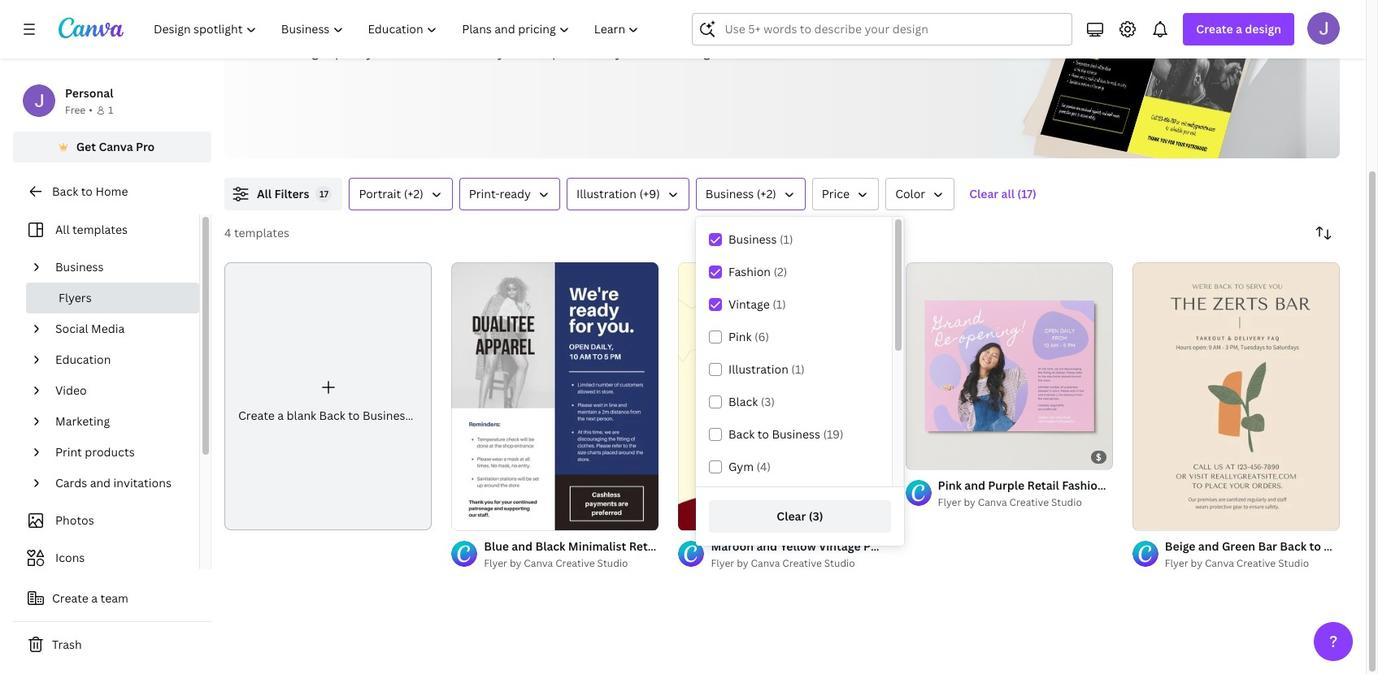Task type: describe. For each thing, give the bounding box(es) containing it.
yellow
[[780, 539, 816, 555]]

personal
[[65, 85, 113, 101]]

clear all (17)
[[970, 186, 1037, 202]]

color
[[895, 186, 926, 202]]

1 for 1 of 2
[[917, 451, 922, 463]]

create a team
[[52, 591, 128, 607]]

back right blank
[[319, 408, 345, 424]]

beige and green bar back to business flyer image
[[1133, 263, 1340, 531]]

products
[[85, 445, 135, 460]]

quality
[[330, 43, 374, 61]]

0 vertical spatial vintage
[[729, 297, 770, 312]]

1 vertical spatial flyers
[[59, 290, 92, 306]]

studio inside maroon and yellow vintage pharmacy back to business flyers flyer by canva creative studio
[[824, 557, 855, 571]]

next
[[647, 43, 675, 61]]

filters
[[274, 186, 309, 202]]

to right blank
[[348, 408, 360, 424]]

browse
[[250, 43, 297, 61]]

marketing link
[[49, 407, 189, 438]]

pink (6)
[[729, 329, 769, 345]]

media
[[91, 321, 125, 337]]

studio inside beige and green bar back to business f flyer by canva creative studio
[[1279, 557, 1309, 571]]

illustration (+9) button
[[567, 178, 689, 211]]

creative inside beige and green bar back to business f flyer by canva creative studio
[[1237, 557, 1276, 571]]

create a design button
[[1184, 13, 1295, 46]]

get
[[76, 139, 96, 155]]

(1) for business (1)
[[780, 232, 793, 247]]

vintage (1)
[[729, 297, 786, 312]]

cards and invitations link
[[49, 468, 189, 499]]

cards
[[55, 476, 87, 491]]

trash link
[[13, 629, 211, 662]]

beige and green bar back to business f link
[[1165, 539, 1378, 557]]

(+2) for business (+2)
[[757, 186, 777, 202]]

free •
[[65, 103, 93, 117]]

print
[[55, 445, 82, 460]]

maroon and yellow vintage pharmacy back to business flyers image
[[679, 263, 886, 531]]

icons link
[[23, 543, 189, 574]]

beige
[[1165, 539, 1196, 555]]

back to home
[[52, 184, 128, 199]]

2 back to business flyers templates image from the left
[[1041, 0, 1274, 170]]

team
[[100, 591, 128, 607]]

flyers inside maroon and yellow vintage pharmacy back to business flyers flyer by canva creative studio
[[1017, 539, 1051, 555]]

business inside button
[[706, 186, 754, 202]]

illustration (+9)
[[577, 186, 660, 202]]

social media
[[55, 321, 125, 337]]

portrait (+2)
[[359, 186, 424, 202]]

creative inside maroon and yellow vintage pharmacy back to business flyers flyer by canva creative studio
[[783, 557, 822, 571]]

black
[[729, 394, 758, 410]]

create a blank back to business flyer element
[[224, 263, 441, 531]]

4
[[224, 225, 231, 241]]

browse high quality back to business flyers templates for your next design
[[250, 43, 719, 61]]

create for create a team
[[52, 591, 89, 607]]

your
[[615, 43, 644, 61]]

pink
[[729, 329, 752, 345]]

jacob simon image
[[1308, 12, 1340, 45]]

1 of 2
[[917, 451, 940, 463]]

gym (4)
[[729, 459, 771, 475]]

(+9)
[[639, 186, 660, 202]]

high
[[300, 43, 327, 61]]

price button
[[812, 178, 879, 211]]

for
[[594, 43, 612, 61]]

templates for 4 templates
[[234, 225, 289, 241]]

canva inside maroon and yellow vintage pharmacy back to business flyers flyer by canva creative studio
[[751, 557, 780, 571]]

create for create a design
[[1197, 21, 1233, 37]]

17 filter options selected element
[[316, 186, 332, 202]]

pro
[[136, 139, 155, 155]]

(4)
[[757, 459, 771, 475]]

business inside maroon and yellow vintage pharmacy back to business flyers flyer by canva creative studio
[[966, 539, 1015, 555]]

marketing
[[55, 414, 110, 429]]

2
[[935, 451, 940, 463]]

create a design
[[1197, 21, 1282, 37]]

create for create a blank back to business flyer
[[238, 408, 275, 424]]

business (1)
[[729, 232, 793, 247]]

top level navigation element
[[143, 13, 653, 46]]

education
[[55, 352, 111, 368]]

fashion
[[729, 264, 771, 280]]

illustration for illustration (1)
[[729, 362, 789, 377]]

print products
[[55, 445, 135, 460]]

by inside maroon and yellow vintage pharmacy back to business flyers flyer by canva creative studio
[[737, 557, 749, 571]]

a for team
[[91, 591, 98, 607]]

by inside beige and green bar back to business f flyer by canva creative studio
[[1191, 557, 1203, 571]]

print-ready button
[[459, 178, 560, 211]]

pink and purple retail fashion back to business landscape flyer image
[[906, 263, 1113, 470]]

to up (4)
[[758, 427, 769, 442]]

blank
[[287, 408, 316, 424]]

clear for clear all (17)
[[970, 186, 999, 202]]

all
[[1002, 186, 1015, 202]]

invitations
[[113, 476, 171, 491]]

print-ready
[[469, 186, 531, 202]]

color button
[[886, 178, 955, 211]]

back left the 'to'
[[377, 43, 407, 61]]

social media link
[[49, 314, 189, 345]]

business (+2)
[[706, 186, 777, 202]]

(19)
[[823, 427, 844, 442]]

price
[[822, 186, 850, 202]]

business (+2) button
[[696, 178, 806, 211]]

all for all filters
[[257, 186, 272, 202]]

beige and green bar back to business f flyer by canva creative studio
[[1165, 539, 1378, 571]]

to inside beige and green bar back to business f flyer by canva creative studio
[[1310, 539, 1321, 555]]

create a blank back to business flyer link
[[224, 263, 441, 531]]

vintage inside maroon and yellow vintage pharmacy back to business flyers flyer by canva creative studio
[[819, 539, 861, 555]]

print-
[[469, 186, 500, 202]]

back to home link
[[13, 176, 211, 208]]

video link
[[49, 376, 189, 407]]

•
[[89, 103, 93, 117]]

(2)
[[774, 264, 787, 280]]



Task type: vqa. For each thing, say whether or not it's contained in the screenshot.


Task type: locate. For each thing, give the bounding box(es) containing it.
maroon
[[711, 539, 754, 555]]

1 horizontal spatial vintage
[[819, 539, 861, 555]]

1 horizontal spatial flyers
[[486, 43, 524, 61]]

portrait (+2) button
[[349, 178, 453, 211]]

fashion (2)
[[729, 264, 787, 280]]

2 vertical spatial a
[[91, 591, 98, 607]]

create inside dropdown button
[[1197, 21, 1233, 37]]

canva inside beige and green bar back to business f flyer by canva creative studio
[[1205, 557, 1234, 571]]

0 horizontal spatial design
[[678, 43, 719, 61]]

$
[[1096, 451, 1102, 464]]

1 for 1
[[108, 103, 113, 117]]

1 horizontal spatial illustration
[[729, 362, 789, 377]]

1
[[108, 103, 113, 117], [917, 451, 922, 463]]

(3)
[[761, 394, 775, 410], [809, 509, 823, 525]]

flyer by canva creative studio link
[[938, 495, 1113, 512], [484, 557, 659, 573], [711, 557, 886, 573], [1165, 557, 1340, 573]]

2 horizontal spatial templates
[[527, 43, 591, 61]]

create a blank back to business flyer
[[238, 408, 441, 424]]

1 vertical spatial vintage
[[819, 539, 861, 555]]

1 of 2 link
[[906, 263, 1113, 470]]

0 vertical spatial all
[[257, 186, 272, 202]]

design right next
[[678, 43, 719, 61]]

to left the home
[[81, 184, 93, 199]]

0 vertical spatial a
[[1236, 21, 1243, 37]]

flyers
[[486, 43, 524, 61], [59, 290, 92, 306], [1017, 539, 1051, 555]]

get canva pro
[[76, 139, 155, 155]]

a for design
[[1236, 21, 1243, 37]]

1 horizontal spatial a
[[278, 408, 284, 424]]

0 vertical spatial illustration
[[577, 186, 637, 202]]

vintage
[[729, 297, 770, 312], [819, 539, 861, 555]]

1 horizontal spatial design
[[1245, 21, 1282, 37]]

0 horizontal spatial flyers
[[59, 290, 92, 306]]

and inside beige and green bar back to business f flyer by canva creative studio
[[1199, 539, 1219, 555]]

all
[[257, 186, 272, 202], [55, 222, 70, 237]]

studio
[[1051, 496, 1082, 510], [597, 557, 628, 571], [824, 557, 855, 571], [1279, 557, 1309, 571]]

and inside maroon and yellow vintage pharmacy back to business flyers flyer by canva creative studio
[[757, 539, 778, 555]]

1 vertical spatial illustration
[[729, 362, 789, 377]]

clear up yellow
[[777, 509, 806, 525]]

1 horizontal spatial flyer by canva creative studio
[[938, 496, 1082, 510]]

by
[[964, 496, 976, 510], [510, 557, 522, 571], [737, 557, 749, 571], [1191, 557, 1203, 571]]

all left filters
[[257, 186, 272, 202]]

0 horizontal spatial vintage
[[729, 297, 770, 312]]

photos
[[55, 513, 94, 529]]

0 vertical spatial design
[[1245, 21, 1282, 37]]

1 horizontal spatial (+2)
[[757, 186, 777, 202]]

bar
[[1258, 539, 1278, 555]]

(+2)
[[404, 186, 424, 202], [757, 186, 777, 202]]

templates down back to home
[[72, 222, 128, 237]]

clear all (17) button
[[961, 178, 1045, 211]]

pharmacy
[[864, 539, 919, 555]]

2 (+2) from the left
[[757, 186, 777, 202]]

1 right •
[[108, 103, 113, 117]]

1 horizontal spatial 1
[[917, 451, 922, 463]]

1 vertical spatial a
[[278, 408, 284, 424]]

business link
[[49, 252, 189, 283]]

1 horizontal spatial templates
[[234, 225, 289, 241]]

and for cards
[[90, 476, 111, 491]]

gym
[[729, 459, 754, 475]]

(3) inside button
[[809, 509, 823, 525]]

back up all templates
[[52, 184, 78, 199]]

free
[[65, 103, 86, 117]]

portrait
[[359, 186, 401, 202]]

1 vertical spatial create
[[238, 408, 275, 424]]

0 vertical spatial 1
[[108, 103, 113, 117]]

back right bar
[[1280, 539, 1307, 555]]

1 vertical spatial 1
[[917, 451, 922, 463]]

to right pharmacy
[[951, 539, 963, 555]]

17
[[320, 188, 328, 200]]

0 horizontal spatial illustration
[[577, 186, 637, 202]]

1 (+2) from the left
[[404, 186, 424, 202]]

Sort by button
[[1308, 217, 1340, 250]]

1 left of
[[917, 451, 922, 463]]

all templates link
[[23, 215, 189, 246]]

(3) for clear (3)
[[809, 509, 823, 525]]

social
[[55, 321, 88, 337]]

all filters
[[257, 186, 309, 202]]

2 horizontal spatial create
[[1197, 21, 1233, 37]]

blue and black minimalist retail fashion back to business flyers image
[[451, 263, 659, 531]]

1 vertical spatial design
[[678, 43, 719, 61]]

design inside dropdown button
[[1245, 21, 1282, 37]]

illustration
[[577, 186, 637, 202], [729, 362, 789, 377]]

back right pharmacy
[[922, 539, 949, 555]]

cards and invitations
[[55, 476, 171, 491]]

trash
[[52, 638, 82, 653]]

(+2) for portrait (+2)
[[404, 186, 424, 202]]

0 vertical spatial clear
[[970, 186, 999, 202]]

to
[[81, 184, 93, 199], [348, 408, 360, 424], [758, 427, 769, 442], [951, 539, 963, 555], [1310, 539, 1321, 555]]

create a team button
[[13, 583, 211, 616]]

templates right 4
[[234, 225, 289, 241]]

vintage up the pink (6) at the right of the page
[[729, 297, 770, 312]]

2 horizontal spatial and
[[1199, 539, 1219, 555]]

0 vertical spatial (3)
[[761, 394, 775, 410]]

canva inside button
[[99, 139, 133, 155]]

illustration for illustration (+9)
[[577, 186, 637, 202]]

canva
[[99, 139, 133, 155], [978, 496, 1007, 510], [524, 557, 553, 571], [751, 557, 780, 571], [1205, 557, 1234, 571]]

Search search field
[[725, 14, 1062, 45]]

a inside button
[[91, 591, 98, 607]]

back up gym
[[729, 427, 755, 442]]

0 vertical spatial create
[[1197, 21, 1233, 37]]

back to business flyers templates image
[[993, 0, 1340, 159], [1041, 0, 1274, 170]]

1 back to business flyers templates image from the left
[[993, 0, 1340, 159]]

back inside beige and green bar back to business f flyer by canva creative studio
[[1280, 539, 1307, 555]]

clear (3)
[[777, 509, 823, 525]]

and for maroon
[[757, 539, 778, 555]]

clear for clear (3)
[[777, 509, 806, 525]]

1 vertical spatial (1)
[[773, 297, 786, 312]]

2 vertical spatial create
[[52, 591, 89, 607]]

of
[[924, 451, 933, 463]]

2 vertical spatial (1)
[[792, 362, 805, 377]]

illustration inside button
[[577, 186, 637, 202]]

1 vertical spatial clear
[[777, 509, 806, 525]]

illustration left (+9)
[[577, 186, 637, 202]]

black (3)
[[729, 394, 775, 410]]

all for all templates
[[55, 222, 70, 237]]

0 horizontal spatial (+2)
[[404, 186, 424, 202]]

0 horizontal spatial templates
[[72, 222, 128, 237]]

ready
[[500, 186, 531, 202]]

1 inside 1 of 2 link
[[917, 451, 922, 463]]

education link
[[49, 345, 189, 376]]

0 horizontal spatial create
[[52, 591, 89, 607]]

a for blank
[[278, 408, 284, 424]]

None search field
[[692, 13, 1073, 46]]

maroon and yellow vintage pharmacy back to business flyers flyer by canva creative studio
[[711, 539, 1051, 571]]

0 horizontal spatial all
[[55, 222, 70, 237]]

0 horizontal spatial flyer by canva creative studio
[[484, 557, 628, 571]]

(3) up yellow
[[809, 509, 823, 525]]

2 vertical spatial flyers
[[1017, 539, 1051, 555]]

flyer by canva creative studio
[[938, 496, 1082, 510], [484, 557, 628, 571]]

business
[[428, 43, 483, 61], [706, 186, 754, 202], [729, 232, 777, 247], [55, 259, 104, 275], [363, 408, 411, 424], [772, 427, 820, 442], [966, 539, 1015, 555], [1324, 539, 1373, 555]]

and for beige
[[1199, 539, 1219, 555]]

(17)
[[1018, 186, 1037, 202]]

home
[[95, 184, 128, 199]]

business inside beige and green bar back to business f flyer by canva creative studio
[[1324, 539, 1373, 555]]

0 vertical spatial (1)
[[780, 232, 793, 247]]

icons
[[55, 551, 85, 566]]

flyer inside beige and green bar back to business f flyer by canva creative studio
[[1165, 557, 1189, 571]]

(+2) right portrait
[[404, 186, 424, 202]]

and right beige
[[1199, 539, 1219, 555]]

1 horizontal spatial (3)
[[809, 509, 823, 525]]

0 vertical spatial flyers
[[486, 43, 524, 61]]

templates left for
[[527, 43, 591, 61]]

clear (3) button
[[709, 501, 891, 533]]

0 horizontal spatial (3)
[[761, 394, 775, 410]]

a inside dropdown button
[[1236, 21, 1243, 37]]

to right bar
[[1310, 539, 1321, 555]]

print products link
[[49, 438, 189, 468]]

create inside button
[[52, 591, 89, 607]]

illustration down (6)
[[729, 362, 789, 377]]

1 vertical spatial all
[[55, 222, 70, 237]]

1 horizontal spatial and
[[757, 539, 778, 555]]

templates for all templates
[[72, 222, 128, 237]]

0 horizontal spatial and
[[90, 476, 111, 491]]

vintage right yellow
[[819, 539, 861, 555]]

1 vertical spatial (3)
[[809, 509, 823, 525]]

to inside maroon and yellow vintage pharmacy back to business flyers flyer by canva creative studio
[[951, 539, 963, 555]]

creative
[[1010, 496, 1049, 510], [556, 557, 595, 571], [783, 557, 822, 571], [1237, 557, 1276, 571]]

1 horizontal spatial clear
[[970, 186, 999, 202]]

flyer inside maroon and yellow vintage pharmacy back to business flyers flyer by canva creative studio
[[711, 557, 735, 571]]

photos link
[[23, 506, 189, 537]]

and left yellow
[[757, 539, 778, 555]]

1 vertical spatial flyer by canva creative studio
[[484, 557, 628, 571]]

(1) for illustration (1)
[[792, 362, 805, 377]]

all templates
[[55, 222, 128, 237]]

0 vertical spatial flyer by canva creative studio
[[938, 496, 1082, 510]]

(+2) up business (1)
[[757, 186, 777, 202]]

to
[[410, 43, 425, 61]]

2 horizontal spatial a
[[1236, 21, 1243, 37]]

and right cards
[[90, 476, 111, 491]]

0 horizontal spatial clear
[[777, 509, 806, 525]]

(3) for black (3)
[[761, 394, 775, 410]]

maroon and yellow vintage pharmacy back to business flyers link
[[711, 539, 1051, 557]]

back to business (19)
[[729, 427, 844, 442]]

clear left all
[[970, 186, 999, 202]]

(6)
[[755, 329, 769, 345]]

design left jacob simon 'image'
[[1245, 21, 1282, 37]]

1 horizontal spatial all
[[257, 186, 272, 202]]

a
[[1236, 21, 1243, 37], [278, 408, 284, 424], [91, 591, 98, 607]]

video
[[55, 383, 87, 398]]

0 horizontal spatial 1
[[108, 103, 113, 117]]

back
[[377, 43, 407, 61], [52, 184, 78, 199], [319, 408, 345, 424], [729, 427, 755, 442], [922, 539, 949, 555], [1280, 539, 1307, 555]]

2 horizontal spatial flyers
[[1017, 539, 1051, 555]]

4 templates
[[224, 225, 289, 241]]

(3) right black
[[761, 394, 775, 410]]

back inside maroon and yellow vintage pharmacy back to business flyers flyer by canva creative studio
[[922, 539, 949, 555]]

0 horizontal spatial a
[[91, 591, 98, 607]]

green
[[1222, 539, 1256, 555]]

and
[[90, 476, 111, 491], [757, 539, 778, 555], [1199, 539, 1219, 555]]

design
[[1245, 21, 1282, 37], [678, 43, 719, 61]]

1 horizontal spatial create
[[238, 408, 275, 424]]

(1) for vintage (1)
[[773, 297, 786, 312]]

templates
[[527, 43, 591, 61], [72, 222, 128, 237], [234, 225, 289, 241]]

all down back to home
[[55, 222, 70, 237]]



